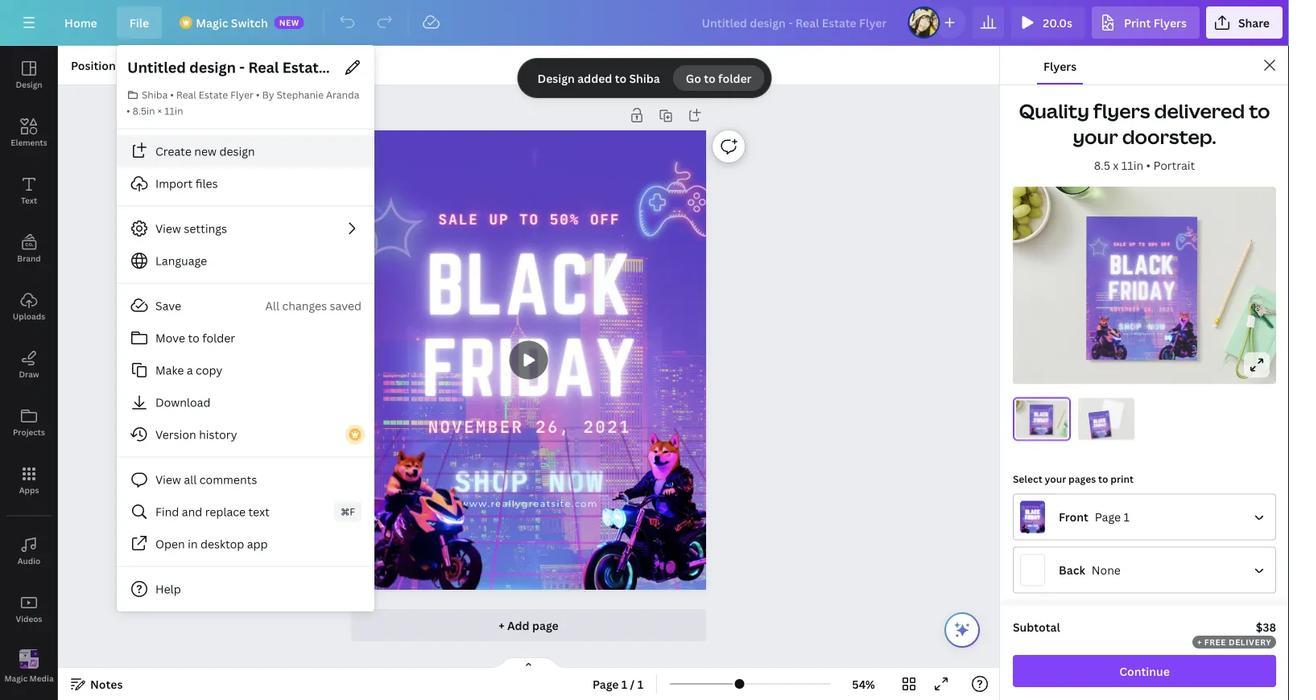 Task type: describe. For each thing, give the bounding box(es) containing it.
in
[[188, 537, 198, 552]]

all
[[184, 472, 197, 488]]

uploads button
[[0, 278, 58, 336]]

print flyers button
[[1092, 6, 1200, 39]]

copy
[[196, 363, 223, 378]]

move to folder
[[155, 331, 235, 346]]

media
[[29, 674, 54, 685]]

open in desktop app button
[[117, 528, 375, 561]]

magic media
[[4, 674, 54, 685]]

print
[[1125, 15, 1151, 30]]

design
[[219, 144, 255, 159]]

status containing go to folder
[[518, 59, 771, 97]]

import files button
[[117, 168, 375, 200]]

back none
[[1059, 563, 1121, 578]]

create new design
[[155, 144, 255, 159]]

view settings button
[[117, 213, 375, 245]]

0 horizontal spatial your
[[1045, 473, 1067, 486]]

design title text field inside main menu bar
[[689, 6, 902, 39]]

1 horizontal spatial www.reallygreatsite.com shop now
[[1097, 431, 1106, 434]]

videos
[[16, 614, 42, 625]]

0 horizontal spatial www.reallygreatsite.com shop now
[[1037, 427, 1047, 430]]

1 inside select your pages to print element
[[1124, 510, 1130, 525]]

front
[[1059, 510, 1089, 525]]

audio button
[[0, 523, 58, 581]]

text
[[21, 195, 37, 206]]

text
[[249, 505, 270, 520]]

⌘f
[[341, 506, 355, 519]]

delivered
[[1155, 98, 1246, 124]]

position
[[71, 58, 116, 73]]

select your pages to print
[[1013, 473, 1134, 486]]

side panel tab list
[[0, 46, 58, 697]]

all
[[265, 298, 280, 314]]

magic media button
[[0, 639, 58, 697]]

$38
[[1256, 620, 1277, 635]]

move to folder button
[[117, 322, 375, 354]]

replace
[[205, 505, 246, 520]]

download
[[155, 395, 211, 410]]

flyers inside dropdown button
[[1154, 15, 1187, 30]]

version history button
[[117, 419, 375, 451]]

x
[[1114, 157, 1119, 173]]

desktop
[[201, 537, 244, 552]]

elements
[[11, 137, 47, 148]]

magic for magic switch
[[196, 15, 228, 30]]

all changes saved
[[265, 298, 362, 314]]

help button
[[117, 574, 375, 606]]

+ free delivery
[[1198, 637, 1272, 648]]

main menu bar
[[0, 0, 1290, 46]]

new
[[279, 17, 300, 28]]

pages
[[1069, 473, 1097, 486]]

projects button
[[0, 394, 58, 452]]

subtotal
[[1013, 620, 1061, 635]]

brand button
[[0, 220, 58, 278]]

8.5
[[1095, 157, 1111, 173]]

0 horizontal spatial 1
[[622, 677, 628, 692]]

none
[[1092, 563, 1121, 578]]

view all comments button
[[117, 464, 375, 496]]

free
[[1205, 637, 1227, 648]]

20.0s
[[1044, 15, 1073, 30]]

view all comments
[[155, 472, 257, 488]]

projects
[[13, 427, 45, 438]]

changes
[[282, 298, 327, 314]]

a
[[187, 363, 193, 378]]

design for design added to shiba
[[538, 71, 575, 86]]

make
[[155, 363, 184, 378]]

folder for go to folder
[[719, 70, 752, 86]]

8.5in
[[133, 104, 155, 118]]

54%
[[853, 677, 876, 692]]

show pages image
[[490, 657, 568, 670]]

11in inside quality flyers delivered to your doorstep. 8.5 x 11in • portrait
[[1122, 157, 1144, 173]]

find
[[155, 505, 179, 520]]

canva assistant image
[[953, 621, 972, 640]]

design button
[[0, 46, 58, 104]]

11in inside by stephanie aranda 8.5in × 11in
[[164, 104, 183, 118]]

notes button
[[64, 672, 129, 698]]

real
[[176, 88, 196, 102]]

videos button
[[0, 581, 58, 639]]

flyers inside button
[[1044, 58, 1077, 74]]

apps button
[[0, 452, 58, 510]]

new
[[194, 144, 217, 159]]

back
[[1059, 563, 1086, 578]]

+ add page button
[[351, 610, 707, 642]]

go to folder button
[[673, 65, 765, 91]]

delivery
[[1229, 637, 1272, 648]]

apps
[[19, 485, 39, 496]]

real estate flyer
[[176, 88, 254, 102]]

1 horizontal spatial page
[[1095, 510, 1121, 525]]

flyer
[[230, 88, 254, 102]]

language
[[155, 253, 207, 269]]

estate
[[199, 88, 228, 102]]

import files
[[155, 176, 218, 191]]

front page 1
[[1059, 510, 1130, 525]]

1 vertical spatial design title text field
[[126, 55, 336, 81]]

your inside quality flyers delivered to your doorstep. 8.5 x 11in • portrait
[[1073, 124, 1119, 150]]

text button
[[0, 162, 58, 220]]



Task type: locate. For each thing, give the bounding box(es) containing it.
0 horizontal spatial design
[[16, 79, 42, 90]]

files
[[196, 176, 218, 191]]

view for view settings
[[155, 221, 181, 236]]

0 horizontal spatial magic
[[4, 674, 28, 685]]

0 vertical spatial design title text field
[[689, 6, 902, 39]]

www.reallygreatsite.com
[[1121, 332, 1164, 336], [1037, 430, 1046, 430], [1098, 433, 1106, 434], [461, 499, 598, 510]]

version
[[155, 427, 196, 443]]

1 vertical spatial your
[[1045, 473, 1067, 486]]

to
[[704, 70, 716, 86], [615, 71, 627, 86], [1250, 98, 1271, 124], [520, 211, 540, 228], [1140, 242, 1146, 247], [188, 331, 200, 346], [1041, 410, 1043, 411], [1099, 416, 1100, 418], [1099, 473, 1109, 486]]

shop inside the shop now
[[1119, 321, 1143, 332]]

1 horizontal spatial your
[[1073, 124, 1119, 150]]

quality flyers delivered to your doorstep. 8.5 x 11in • portrait
[[1019, 98, 1271, 173]]

11in right ×
[[164, 104, 183, 118]]

history
[[199, 427, 237, 443]]

2 view from the top
[[155, 472, 181, 488]]

1 horizontal spatial 11in
[[1122, 157, 1144, 173]]

view settings
[[155, 221, 227, 236]]

november 26, 2021
[[1111, 306, 1174, 313], [428, 417, 631, 437], [1035, 424, 1049, 425], [1095, 428, 1107, 430]]

50%
[[550, 211, 580, 228], [1149, 242, 1159, 247], [1043, 410, 1045, 411], [1101, 416, 1103, 417]]

app
[[247, 537, 268, 552]]

and
[[182, 505, 202, 520]]

0 vertical spatial page
[[1095, 510, 1121, 525]]

print flyers
[[1125, 15, 1187, 30]]

folder right go
[[719, 70, 752, 86]]

design for design
[[16, 79, 42, 90]]

colorful spotlight image
[[351, 170, 657, 652], [504, 177, 810, 658], [1086, 229, 1183, 380], [1134, 231, 1231, 382]]

0 horizontal spatial folder
[[202, 331, 235, 346]]

magic inside button
[[4, 674, 28, 685]]

add
[[507, 618, 530, 634]]

www.reallygreatsite.com shop now up select
[[1037, 427, 1047, 430]]

magic switch
[[196, 15, 268, 30]]

0 horizontal spatial design title text field
[[126, 55, 336, 81]]

select your pages to print element
[[1013, 494, 1277, 594]]

settings
[[184, 221, 227, 236]]

design inside button
[[16, 79, 42, 90]]

stephanie
[[277, 88, 324, 102]]

added
[[578, 71, 613, 86]]

move
[[155, 331, 185, 346]]

0 horizontal spatial 11in
[[164, 104, 183, 118]]

save
[[155, 298, 181, 314]]

folder up copy
[[202, 331, 235, 346]]

view up language
[[155, 221, 181, 236]]

draw button
[[0, 336, 58, 394]]

elements button
[[0, 104, 58, 162]]

by stephanie aranda 8.5in × 11in
[[133, 88, 360, 118]]

0 vertical spatial flyers
[[1154, 15, 1187, 30]]

1 horizontal spatial +
[[1198, 637, 1203, 648]]

design up elements 'button'
[[16, 79, 42, 90]]

0 vertical spatial shiba
[[630, 71, 660, 86]]

0 horizontal spatial shiba
[[142, 88, 168, 102]]

to inside quality flyers delivered to your doorstep. 8.5 x 11in • portrait
[[1250, 98, 1271, 124]]

now
[[1148, 322, 1166, 332], [1043, 427, 1047, 430], [1103, 431, 1106, 433], [549, 465, 605, 500]]

magic inside main menu bar
[[196, 15, 228, 30]]

page
[[1095, 510, 1121, 525], [593, 677, 619, 692]]

view inside popup button
[[155, 221, 181, 236]]

page
[[532, 618, 559, 634]]

•
[[1147, 157, 1151, 173]]

position button
[[64, 52, 122, 78]]

+ inside button
[[499, 618, 505, 634]]

2021
[[1159, 306, 1174, 313], [584, 417, 631, 437], [1046, 424, 1049, 425], [1104, 428, 1107, 429]]

folder inside status
[[719, 70, 752, 86]]

+ left add
[[499, 618, 505, 634]]

share
[[1239, 15, 1270, 30]]

design added to shiba
[[538, 71, 660, 86]]

create new design button
[[117, 135, 375, 168]]

shiba inside status
[[630, 71, 660, 86]]

draw
[[19, 369, 39, 380]]

design
[[538, 71, 575, 86], [16, 79, 42, 90]]

0 vertical spatial 11in
[[164, 104, 183, 118]]

0 vertical spatial magic
[[196, 15, 228, 30]]

54% button
[[838, 672, 890, 698]]

now inside the shop now
[[1148, 322, 1166, 332]]

notes
[[90, 677, 123, 692]]

magic left switch at the top
[[196, 15, 228, 30]]

0 vertical spatial +
[[499, 618, 505, 634]]

status
[[518, 59, 771, 97]]

www.reallygreatsite.com shop now
[[1037, 427, 1047, 430], [1097, 431, 1106, 434]]

quality
[[1019, 98, 1090, 124]]

import
[[155, 176, 193, 191]]

0 horizontal spatial flyers
[[1044, 58, 1077, 74]]

folder for move to folder
[[202, 331, 235, 346]]

print
[[1111, 473, 1134, 486]]

2 horizontal spatial 1
[[1124, 510, 1130, 525]]

sale
[[439, 211, 479, 228], [1114, 242, 1127, 247], [1036, 410, 1039, 411], [1094, 417, 1097, 418]]

your up the 8.5
[[1073, 124, 1119, 150]]

1 vertical spatial page
[[593, 677, 619, 692]]

1 horizontal spatial design
[[538, 71, 575, 86]]

0 vertical spatial view
[[155, 221, 181, 236]]

create
[[155, 144, 192, 159]]

0 vertical spatial folder
[[719, 70, 752, 86]]

1 horizontal spatial shiba
[[630, 71, 660, 86]]

folder
[[719, 70, 752, 86], [202, 331, 235, 346]]

select
[[1013, 473, 1043, 486]]

1 right / on the bottom left
[[638, 677, 644, 692]]

download button
[[117, 387, 375, 419]]

0 horizontal spatial +
[[499, 618, 505, 634]]

1 vertical spatial view
[[155, 472, 181, 488]]

1
[[1124, 510, 1130, 525], [622, 677, 628, 692], [638, 677, 644, 692]]

1 down 'print'
[[1124, 510, 1130, 525]]

open
[[155, 537, 185, 552]]

design left the added
[[538, 71, 575, 86]]

open in desktop app
[[155, 537, 268, 552]]

shiba
[[630, 71, 660, 86], [142, 88, 168, 102]]

1 vertical spatial 11in
[[1122, 157, 1144, 173]]

1 horizontal spatial shop now
[[1119, 321, 1166, 332]]

view inside button
[[155, 472, 181, 488]]

+ for + free delivery
[[1198, 637, 1203, 648]]

view left all
[[155, 472, 181, 488]]

flyers down 20.0s
[[1044, 58, 1077, 74]]

0 horizontal spatial shop now
[[454, 465, 605, 500]]

home link
[[52, 6, 110, 39]]

make a copy button
[[117, 354, 375, 387]]

view
[[155, 221, 181, 236], [155, 472, 181, 488]]

your left pages at the right bottom
[[1045, 473, 1067, 486]]

1 horizontal spatial 1
[[638, 677, 644, 692]]

1 horizontal spatial magic
[[196, 15, 228, 30]]

off
[[590, 211, 621, 228], [1162, 242, 1171, 247], [1046, 410, 1048, 411], [1103, 416, 1105, 417]]

Design title text field
[[689, 6, 902, 39], [126, 55, 336, 81]]

11in left '•'
[[1122, 157, 1144, 173]]

1 left / on the bottom left
[[622, 677, 628, 692]]

11in
[[164, 104, 183, 118], [1122, 157, 1144, 173]]

1 view from the top
[[155, 221, 181, 236]]

1 vertical spatial shop now
[[454, 465, 605, 500]]

audio
[[17, 556, 41, 567]]

magic
[[196, 15, 228, 30], [4, 674, 28, 685]]

0 horizontal spatial page
[[593, 677, 619, 692]]

page left / on the bottom left
[[593, 677, 619, 692]]

×
[[158, 104, 162, 118]]

0 vertical spatial your
[[1073, 124, 1119, 150]]

portrait
[[1154, 157, 1196, 173]]

0 vertical spatial shop now
[[1119, 321, 1166, 332]]

black
[[427, 238, 633, 330], [1110, 250, 1175, 279], [1035, 412, 1049, 418], [1094, 417, 1106, 424]]

1 horizontal spatial design title text field
[[689, 6, 902, 39]]

magic for magic media
[[4, 674, 28, 685]]

file button
[[117, 6, 162, 39]]

1 vertical spatial folder
[[202, 331, 235, 346]]

20.0s button
[[1011, 6, 1086, 39]]

page right front
[[1095, 510, 1121, 525]]

1 vertical spatial shiba
[[142, 88, 168, 102]]

magic left media
[[4, 674, 28, 685]]

flyers right print
[[1154, 15, 1187, 30]]

make a copy
[[155, 363, 223, 378]]

november
[[1111, 306, 1141, 313], [428, 417, 524, 437], [1035, 424, 1042, 425], [1095, 428, 1101, 430]]

1 horizontal spatial flyers
[[1154, 15, 1187, 30]]

+ left free
[[1198, 637, 1203, 648]]

+ for + add page
[[499, 618, 505, 634]]

shiba up ×
[[142, 88, 168, 102]]

continue
[[1120, 664, 1170, 680]]

1 vertical spatial +
[[1198, 637, 1203, 648]]

flyers
[[1094, 98, 1151, 124]]

shop
[[1119, 321, 1143, 332], [1037, 427, 1042, 430], [1097, 431, 1102, 434], [454, 465, 530, 500]]

www.reallygreatsite.com shop now up select your pages to print
[[1097, 431, 1106, 434]]

1 vertical spatial magic
[[4, 674, 28, 685]]

1 vertical spatial flyers
[[1044, 58, 1077, 74]]

shiba left go
[[630, 71, 660, 86]]

version history
[[155, 427, 237, 443]]

view for view all comments
[[155, 472, 181, 488]]

1 horizontal spatial folder
[[719, 70, 752, 86]]



Task type: vqa. For each thing, say whether or not it's contained in the screenshot.
bottommost templates
no



